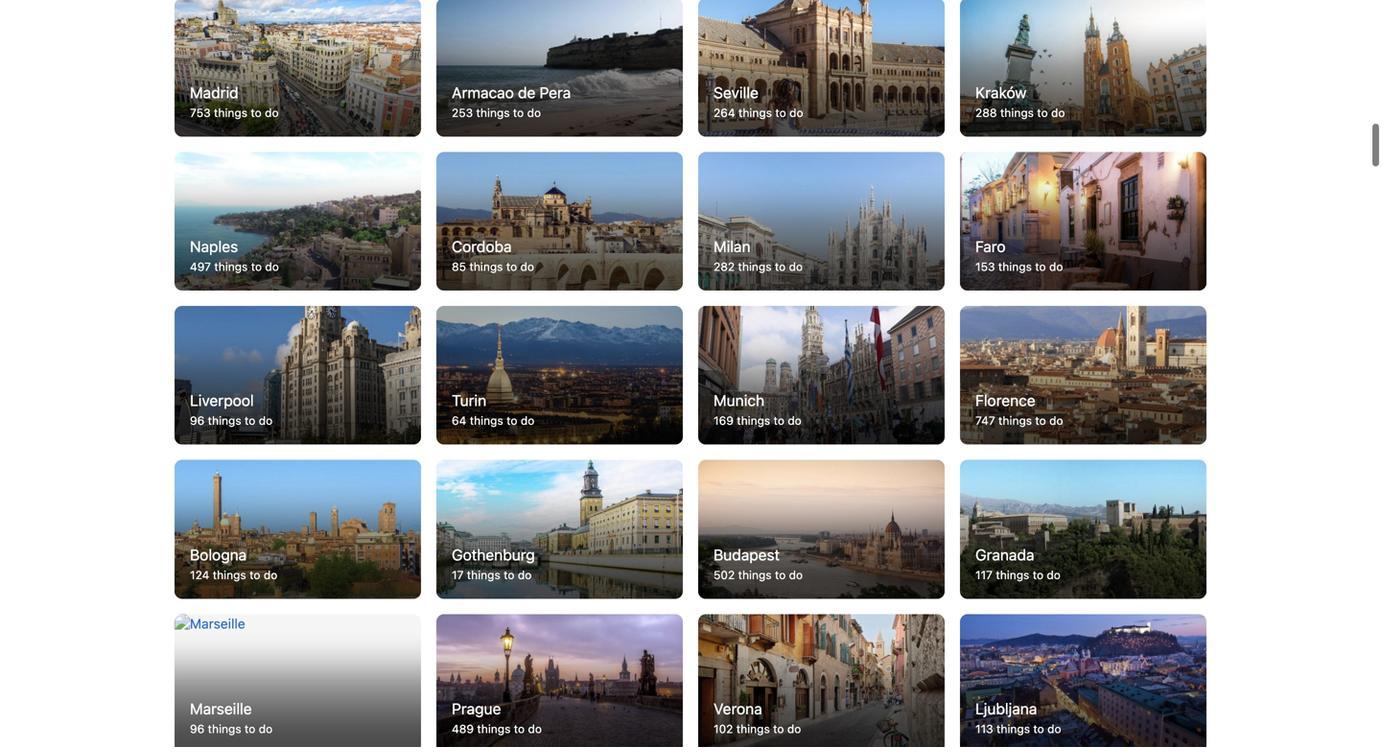Task type: describe. For each thing, give the bounding box(es) containing it.
253
[[452, 106, 473, 119]]

do for bologna
[[264, 568, 277, 581]]

do for seville
[[789, 106, 803, 119]]

169
[[714, 414, 734, 427]]

faro image
[[960, 152, 1206, 291]]

do for liverpool
[[259, 414, 273, 427]]

ljubljana
[[975, 700, 1037, 718]]

florence
[[975, 391, 1035, 410]]

bologna image
[[175, 460, 421, 599]]

ljubljana 113 things to do
[[975, 700, 1061, 735]]

naples image
[[175, 152, 421, 291]]

do for budapest
[[789, 568, 803, 581]]

prague
[[452, 700, 501, 718]]

things for cordoba
[[469, 260, 503, 273]]

85
[[452, 260, 466, 273]]

bologna 124 things to do
[[190, 545, 277, 581]]

munich 169 things to do
[[714, 391, 802, 427]]

to for madrid
[[251, 106, 262, 119]]

gothenburg 17 things to do
[[452, 545, 535, 581]]

to for marseille
[[245, 722, 255, 735]]

489
[[452, 722, 474, 735]]

do for naples
[[265, 260, 279, 273]]

milan 282 things to do
[[714, 237, 803, 273]]

things for prague
[[477, 722, 511, 735]]

verona 102 things to do
[[714, 700, 801, 735]]

things for gothenburg
[[467, 568, 500, 581]]

do for milan
[[789, 260, 803, 273]]

things for verona
[[736, 722, 770, 735]]

seville
[[714, 83, 758, 102]]

budapest
[[714, 545, 780, 564]]

502
[[714, 568, 735, 581]]

things for turin
[[470, 414, 503, 427]]

prague image
[[436, 614, 683, 747]]

things for florence
[[998, 414, 1032, 427]]

liverpool image
[[175, 306, 421, 445]]

granada
[[975, 545, 1034, 564]]

milan
[[714, 237, 751, 256]]

turin
[[452, 391, 486, 410]]

things for kraków
[[1000, 106, 1034, 119]]

faro
[[975, 237, 1006, 256]]

to for florence
[[1035, 414, 1046, 427]]

to for seville
[[775, 106, 786, 119]]

florence 747 things to do
[[975, 391, 1063, 427]]

naples
[[190, 237, 238, 256]]

munich
[[714, 391, 764, 410]]

things for munich
[[737, 414, 770, 427]]

bologna
[[190, 545, 247, 564]]

things for budapest
[[738, 568, 772, 581]]

things inside armacao de pera 253 things to do
[[476, 106, 510, 119]]

747
[[975, 414, 995, 427]]

de
[[518, 83, 535, 102]]

753
[[190, 106, 211, 119]]

turin 64 things to do
[[452, 391, 534, 427]]

armacao de pera 253 things to do
[[452, 83, 571, 119]]

96 for marseille
[[190, 722, 205, 735]]

florence image
[[960, 306, 1206, 445]]

seville 264 things to do
[[714, 83, 803, 119]]

munich image
[[698, 306, 945, 445]]

to for faro
[[1035, 260, 1046, 273]]

do inside armacao de pera 253 things to do
[[527, 106, 541, 119]]

to for prague
[[514, 722, 525, 735]]

granada 117 things to do
[[975, 545, 1061, 581]]

granada image
[[960, 460, 1206, 599]]

do for florence
[[1049, 414, 1063, 427]]

marseille 96 things to do
[[190, 700, 273, 735]]

to inside armacao de pera 253 things to do
[[513, 106, 524, 119]]

to for granada
[[1033, 568, 1043, 581]]

to for cordoba
[[506, 260, 517, 273]]

17
[[452, 568, 464, 581]]

264
[[714, 106, 735, 119]]

do for munich
[[788, 414, 802, 427]]

kraków image
[[960, 0, 1206, 137]]

things for seville
[[738, 106, 772, 119]]

to for gothenburg
[[504, 568, 515, 581]]



Task type: vqa. For each thing, say whether or not it's contained in the screenshot.
the Drop car off at different location
no



Task type: locate. For each thing, give the bounding box(es) containing it.
cordoba image
[[436, 152, 683, 291]]

things inside budapest 502 things to do
[[738, 568, 772, 581]]

do for verona
[[787, 722, 801, 735]]

to right the 169
[[774, 414, 784, 427]]

things inside ljubljana 113 things to do
[[996, 722, 1030, 735]]

things down liverpool at bottom
[[208, 414, 241, 427]]

do inside ljubljana 113 things to do
[[1047, 722, 1061, 735]]

things inside verona 102 things to do
[[736, 722, 770, 735]]

things for marseille
[[208, 722, 241, 735]]

1 96 from the top
[[190, 414, 205, 427]]

madrid image
[[175, 0, 421, 137]]

to for verona
[[773, 722, 784, 735]]

things right 153
[[998, 260, 1032, 273]]

to for ljubljana
[[1033, 722, 1044, 735]]

verona
[[714, 700, 762, 718]]

things down granada
[[996, 568, 1029, 581]]

to down gothenburg
[[504, 568, 515, 581]]

do for prague
[[528, 722, 542, 735]]

288
[[975, 106, 997, 119]]

to
[[251, 106, 262, 119], [513, 106, 524, 119], [775, 106, 786, 119], [1037, 106, 1048, 119], [251, 260, 262, 273], [506, 260, 517, 273], [775, 260, 786, 273], [1035, 260, 1046, 273], [245, 414, 255, 427], [506, 414, 517, 427], [774, 414, 784, 427], [1035, 414, 1046, 427], [249, 568, 260, 581], [504, 568, 515, 581], [775, 568, 786, 581], [1033, 568, 1043, 581], [245, 722, 255, 735], [514, 722, 525, 735], [773, 722, 784, 735], [1033, 722, 1044, 735]]

madrid 753 things to do
[[190, 83, 279, 119]]

to inside ljubljana 113 things to do
[[1033, 722, 1044, 735]]

to down florence
[[1035, 414, 1046, 427]]

to inside the florence 747 things to do
[[1035, 414, 1046, 427]]

things down marseille
[[208, 722, 241, 735]]

things down armacao
[[476, 106, 510, 119]]

prague 489 things to do
[[452, 700, 542, 735]]

things for milan
[[738, 260, 772, 273]]

do inside seville 264 things to do
[[789, 106, 803, 119]]

do inside milan 282 things to do
[[789, 260, 803, 273]]

cordoba 85 things to do
[[452, 237, 534, 273]]

1 vertical spatial 96
[[190, 722, 205, 735]]

96 down liverpool at bottom
[[190, 414, 205, 427]]

ljubljana image
[[960, 614, 1206, 747]]

things inside munich 169 things to do
[[737, 414, 770, 427]]

to right 153
[[1035, 260, 1046, 273]]

faro 153 things to do
[[975, 237, 1063, 273]]

to right 102 on the bottom right
[[773, 722, 784, 735]]

to down budapest
[[775, 568, 786, 581]]

2 96 from the top
[[190, 722, 205, 735]]

124
[[190, 568, 209, 581]]

things for liverpool
[[208, 414, 241, 427]]

things down milan on the top of the page
[[738, 260, 772, 273]]

do for kraków
[[1051, 106, 1065, 119]]

things down bologna
[[213, 568, 246, 581]]

to down liverpool at bottom
[[245, 414, 255, 427]]

to right 288
[[1037, 106, 1048, 119]]

madrid
[[190, 83, 238, 102]]

turin image
[[430, 302, 689, 448]]

things inside the granada 117 things to do
[[996, 568, 1029, 581]]

do
[[265, 106, 279, 119], [527, 106, 541, 119], [789, 106, 803, 119], [1051, 106, 1065, 119], [265, 260, 279, 273], [520, 260, 534, 273], [789, 260, 803, 273], [1049, 260, 1063, 273], [259, 414, 273, 427], [521, 414, 534, 427], [788, 414, 802, 427], [1049, 414, 1063, 427], [264, 568, 277, 581], [518, 568, 532, 581], [789, 568, 803, 581], [1047, 568, 1061, 581], [259, 722, 273, 735], [528, 722, 542, 735], [787, 722, 801, 735], [1047, 722, 1061, 735]]

to inside budapest 502 things to do
[[775, 568, 786, 581]]

96
[[190, 414, 205, 427], [190, 722, 205, 735]]

to for kraków
[[1037, 106, 1048, 119]]

kraków
[[975, 83, 1027, 102]]

153
[[975, 260, 995, 273]]

things inside seville 264 things to do
[[738, 106, 772, 119]]

to down de
[[513, 106, 524, 119]]

do inside the cordoba 85 things to do
[[520, 260, 534, 273]]

things down the munich
[[737, 414, 770, 427]]

do inside budapest 502 things to do
[[789, 568, 803, 581]]

things inside the cordoba 85 things to do
[[469, 260, 503, 273]]

to for liverpool
[[245, 414, 255, 427]]

do inside the liverpool 96 things to do
[[259, 414, 273, 427]]

liverpool
[[190, 391, 254, 410]]

to inside faro 153 things to do
[[1035, 260, 1046, 273]]

things inside prague 489 things to do
[[477, 722, 511, 735]]

to inside naples 497 things to do
[[251, 260, 262, 273]]

do inside gothenburg 17 things to do
[[518, 568, 532, 581]]

armacao
[[452, 83, 514, 102]]

things inside gothenburg 17 things to do
[[467, 568, 500, 581]]

to inside marseille 96 things to do
[[245, 722, 255, 735]]

do inside bologna 124 things to do
[[264, 568, 277, 581]]

to for turin
[[506, 414, 517, 427]]

things down "ljubljana"
[[996, 722, 1030, 735]]

kraków 288 things to do
[[975, 83, 1065, 119]]

things down naples
[[214, 260, 248, 273]]

things down budapest
[[738, 568, 772, 581]]

marseille
[[190, 700, 252, 718]]

to inside verona 102 things to do
[[773, 722, 784, 735]]

things inside bologna 124 things to do
[[213, 568, 246, 581]]

budapest 502 things to do
[[714, 545, 803, 581]]

to inside bologna 124 things to do
[[249, 568, 260, 581]]

liverpool 96 things to do
[[190, 391, 273, 427]]

do inside verona 102 things to do
[[787, 722, 801, 735]]

96 inside marseille 96 things to do
[[190, 722, 205, 735]]

things for naples
[[214, 260, 248, 273]]

do inside the granada 117 things to do
[[1047, 568, 1061, 581]]

to inside munich 169 things to do
[[774, 414, 784, 427]]

do for granada
[[1047, 568, 1061, 581]]

to inside the liverpool 96 things to do
[[245, 414, 255, 427]]

to right the 124
[[249, 568, 260, 581]]

102
[[714, 722, 733, 735]]

naples 497 things to do
[[190, 237, 279, 273]]

gothenburg image
[[436, 460, 683, 599]]

to inside the granada 117 things to do
[[1033, 568, 1043, 581]]

do inside naples 497 things to do
[[265, 260, 279, 273]]

to right the 264
[[775, 106, 786, 119]]

things for bologna
[[213, 568, 246, 581]]

things for faro
[[998, 260, 1032, 273]]

do for turin
[[521, 414, 534, 427]]

to inside 'turin 64 things to do'
[[506, 414, 517, 427]]

to down marseille
[[245, 722, 255, 735]]

to inside gothenburg 17 things to do
[[504, 568, 515, 581]]

to right 282
[[775, 260, 786, 273]]

things inside milan 282 things to do
[[738, 260, 772, 273]]

to inside prague 489 things to do
[[514, 722, 525, 735]]

gothenburg
[[452, 545, 535, 564]]

to inside the cordoba 85 things to do
[[506, 260, 517, 273]]

cordoba
[[452, 237, 512, 256]]

do for ljubljana
[[1047, 722, 1061, 735]]

497
[[190, 260, 211, 273]]

things for ljubljana
[[996, 722, 1030, 735]]

to inside seville 264 things to do
[[775, 106, 786, 119]]

things inside madrid 753 things to do
[[214, 106, 247, 119]]

do for cordoba
[[520, 260, 534, 273]]

things inside naples 497 things to do
[[214, 260, 248, 273]]

things inside the florence 747 things to do
[[998, 414, 1032, 427]]

marseille image
[[175, 614, 421, 747]]

to for milan
[[775, 260, 786, 273]]

things down florence
[[998, 414, 1032, 427]]

96 for liverpool
[[190, 414, 205, 427]]

things down gothenburg
[[467, 568, 500, 581]]

to down cordoba
[[506, 260, 517, 273]]

to for budapest
[[775, 568, 786, 581]]

do for madrid
[[265, 106, 279, 119]]

64
[[452, 414, 466, 427]]

things inside kraków 288 things to do
[[1000, 106, 1034, 119]]

things inside the liverpool 96 things to do
[[208, 414, 241, 427]]

do inside 'turin 64 things to do'
[[521, 414, 534, 427]]

to inside madrid 753 things to do
[[251, 106, 262, 119]]

do inside faro 153 things to do
[[1049, 260, 1063, 273]]

to inside kraków 288 things to do
[[1037, 106, 1048, 119]]

verona image
[[698, 614, 945, 747]]

to down "ljubljana"
[[1033, 722, 1044, 735]]

96 inside the liverpool 96 things to do
[[190, 414, 205, 427]]

budapest image
[[698, 460, 945, 599]]

to down granada
[[1033, 568, 1043, 581]]

things for madrid
[[214, 106, 247, 119]]

do for faro
[[1049, 260, 1063, 273]]

96 down marseille
[[190, 722, 205, 735]]

do inside kraków 288 things to do
[[1051, 106, 1065, 119]]

do inside prague 489 things to do
[[528, 722, 542, 735]]

things
[[214, 106, 247, 119], [476, 106, 510, 119], [738, 106, 772, 119], [1000, 106, 1034, 119], [214, 260, 248, 273], [469, 260, 503, 273], [738, 260, 772, 273], [998, 260, 1032, 273], [208, 414, 241, 427], [470, 414, 503, 427], [737, 414, 770, 427], [998, 414, 1032, 427], [213, 568, 246, 581], [467, 568, 500, 581], [738, 568, 772, 581], [996, 568, 1029, 581], [208, 722, 241, 735], [477, 722, 511, 735], [736, 722, 770, 735], [996, 722, 1030, 735]]

0 vertical spatial 96
[[190, 414, 205, 427]]

do for marseille
[[259, 722, 273, 735]]

to right 489
[[514, 722, 525, 735]]

113
[[975, 722, 993, 735]]

do inside the florence 747 things to do
[[1049, 414, 1063, 427]]

things inside 'turin 64 things to do'
[[470, 414, 503, 427]]

do inside marseille 96 things to do
[[259, 722, 273, 735]]

to right 64 at the left of the page
[[506, 414, 517, 427]]

things for granada
[[996, 568, 1029, 581]]

117
[[975, 568, 993, 581]]

282
[[714, 260, 735, 273]]

do for gothenburg
[[518, 568, 532, 581]]

armacao de pera image
[[436, 0, 683, 137]]

things down madrid
[[214, 106, 247, 119]]

do inside munich 169 things to do
[[788, 414, 802, 427]]

milan image
[[698, 152, 945, 291]]

things down turin
[[470, 414, 503, 427]]

seville image
[[698, 0, 945, 137]]

things down seville
[[738, 106, 772, 119]]

to for naples
[[251, 260, 262, 273]]

pera
[[540, 83, 571, 102]]

things down prague
[[477, 722, 511, 735]]

things down cordoba
[[469, 260, 503, 273]]

things inside faro 153 things to do
[[998, 260, 1032, 273]]

things inside marseille 96 things to do
[[208, 722, 241, 735]]

to for munich
[[774, 414, 784, 427]]

to right 753
[[251, 106, 262, 119]]

things down kraków
[[1000, 106, 1034, 119]]

to inside milan 282 things to do
[[775, 260, 786, 273]]

do inside madrid 753 things to do
[[265, 106, 279, 119]]

to for bologna
[[249, 568, 260, 581]]

to right 497
[[251, 260, 262, 273]]

things down verona at right bottom
[[736, 722, 770, 735]]



